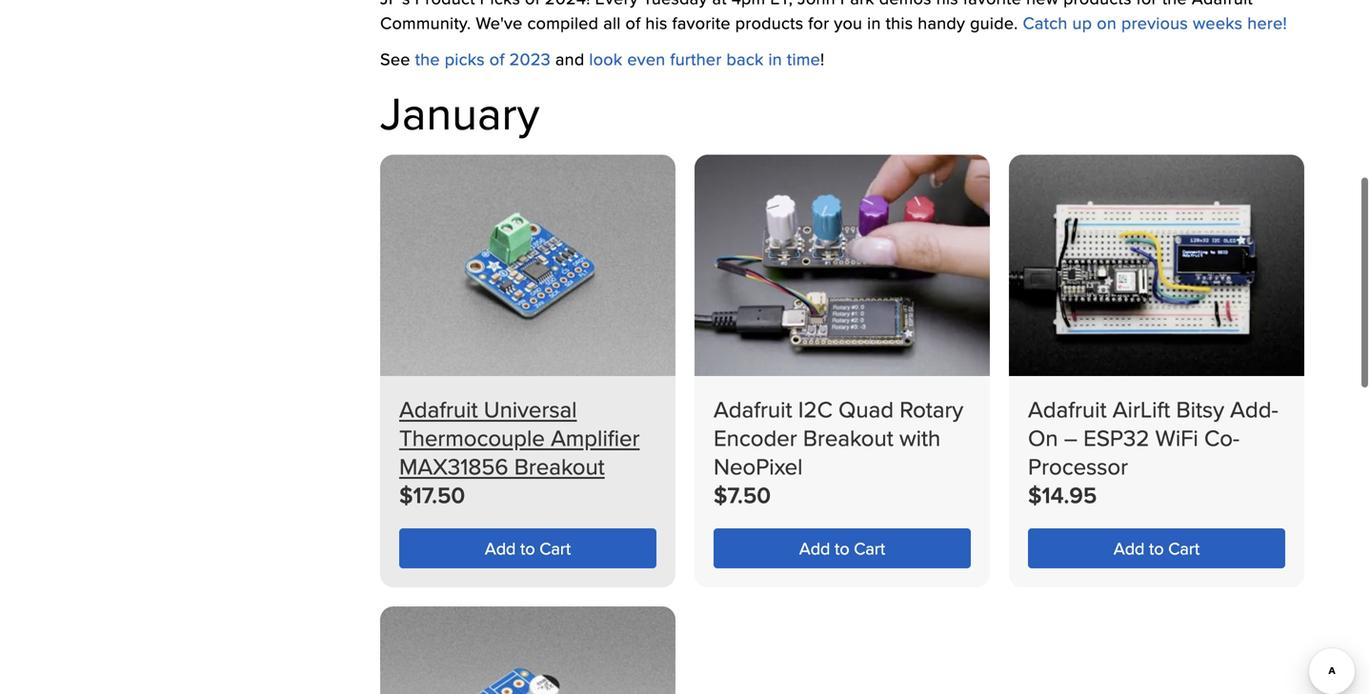 Task type: describe. For each thing, give the bounding box(es) containing it.
in inside "jp's product picks of 2024! every tuesday at 4pm et, john park demos his favorite new products for the adafruit community. we've compiled all of his favorite products for you in this handy guide."
[[868, 10, 881, 35]]

picks
[[445, 47, 485, 71]]

look
[[590, 47, 623, 71]]

jp's product picks of 2024! every tuesday at 4pm et, john park demos his favorite new products for the adafruit community. we've compiled all of his favorite products for you in this handy guide.
[[380, 0, 1254, 35]]

0 horizontal spatial products
[[736, 10, 804, 35]]

breakout for with
[[803, 422, 894, 455]]

$14.95
[[1029, 479, 1097, 513]]

adafruit universal thermocouple amplifier max31856 breakout $17.50
[[399, 393, 640, 513]]

angled shot of a adafruit universal thermocouple amplifier breakout board. image
[[380, 155, 676, 377]]

add-
[[1231, 393, 1279, 426]]

the inside "jp's product picks of 2024! every tuesday at 4pm et, john park demos his favorite new products for the adafruit community. we've compiled all of his favorite products for you in this handy guide."
[[1163, 0, 1188, 10]]

jp's
[[380, 0, 411, 10]]

all
[[604, 10, 621, 35]]

time
[[787, 47, 821, 71]]

john
[[798, 0, 836, 10]]

you
[[834, 10, 863, 35]]

!
[[821, 47, 825, 71]]

to for $17.50
[[521, 537, 535, 561]]

cart for $17.50
[[540, 537, 571, 561]]

january
[[380, 80, 540, 146]]

we've
[[476, 10, 523, 35]]

2 horizontal spatial of
[[626, 10, 641, 35]]

guide.
[[970, 10, 1019, 35]]

picks
[[480, 0, 521, 10]]

catch up on previous weeks here! link
[[1023, 10, 1288, 35]]

add to cart button for $17.50
[[399, 529, 657, 569]]

adafruit for $7.50
[[714, 393, 793, 426]]

rotary
[[900, 393, 964, 426]]

new
[[1027, 0, 1059, 10]]

adafruit airlift bitsy add-on – esp32 wifi co-processor connected to a half sized white breadboard and a oled with various wording showing on the display. element
[[1010, 155, 1305, 377]]

of for 2024! every
[[525, 0, 540, 10]]

adafruit for $17.50
[[399, 393, 478, 426]]

add for $7.50
[[800, 537, 831, 561]]

quad
[[839, 393, 894, 426]]

demos
[[880, 0, 932, 10]]

–
[[1065, 422, 1078, 455]]

weeks
[[1193, 10, 1243, 35]]

at
[[713, 0, 727, 10]]

2024! every
[[545, 0, 639, 10]]

add to cart for $7.50
[[800, 537, 886, 561]]

0 horizontal spatial favorite
[[673, 10, 731, 35]]

add to cart for $17.50
[[485, 537, 571, 561]]

adafruit airlift bitsy add- on – esp32 wifi co- processor link
[[1029, 393, 1279, 483]]

to for $14.95
[[1150, 537, 1165, 561]]

add for $14.95
[[1114, 537, 1145, 561]]

on
[[1097, 10, 1117, 35]]

adafruit inside "jp's product picks of 2024! every tuesday at 4pm et, john park demos his favorite new products for the adafruit community. we've compiled all of his favorite products for you in this handy guide."
[[1192, 0, 1254, 10]]

neopixel
[[714, 451, 803, 483]]

angled shot of a adafruit drv8871 dc motor driver breakout board. image
[[380, 607, 676, 695]]

catch up on previous weeks here!
[[1023, 10, 1288, 35]]

0 horizontal spatial for
[[809, 10, 830, 35]]

of for 2023
[[490, 47, 505, 71]]

co-
[[1205, 422, 1240, 455]]

with
[[900, 422, 941, 455]]

1 horizontal spatial favorite
[[964, 0, 1022, 10]]

$7.50
[[714, 479, 771, 513]]

cart for esp32
[[1169, 537, 1200, 561]]

compiled
[[528, 10, 599, 35]]

adafruit universal thermocouple amplifier max31856 breakout link
[[399, 393, 640, 483]]

0 horizontal spatial his
[[646, 10, 668, 35]]

universal
[[484, 393, 577, 426]]

this
[[886, 10, 914, 35]]



Task type: locate. For each thing, give the bounding box(es) containing it.
products up on
[[1064, 0, 1132, 10]]

adafruit up processor
[[1029, 393, 1107, 426]]

breakout inside the adafruit universal thermocouple amplifier max31856 breakout $17.50
[[515, 451, 605, 483]]

2 add to cart from the left
[[800, 537, 886, 561]]

i2c
[[799, 393, 833, 426]]

1 horizontal spatial of
[[525, 0, 540, 10]]

products down "et,"
[[736, 10, 804, 35]]

0 vertical spatial the
[[1163, 0, 1188, 10]]

1 horizontal spatial products
[[1064, 0, 1132, 10]]

his
[[937, 0, 959, 10], [646, 10, 668, 35]]

in
[[868, 10, 881, 35], [769, 47, 783, 71]]

adafruit i2c quad rotary encoder breakout with neopixel link
[[714, 393, 964, 483]]

adafruit i2c quad rotary encoder breakout with neopixel $7.50
[[714, 393, 964, 513]]

1 to from the left
[[521, 537, 535, 561]]

2 horizontal spatial add to cart
[[1114, 537, 1200, 561]]

favorite up guide.
[[964, 0, 1022, 10]]

2 add from the left
[[800, 537, 831, 561]]

2023
[[510, 47, 551, 71]]

bitsy
[[1177, 393, 1225, 426]]

0 horizontal spatial breakout
[[515, 451, 605, 483]]

2 horizontal spatial add to cart button
[[1029, 529, 1286, 569]]

in down park
[[868, 10, 881, 35]]

1 horizontal spatial breakout
[[803, 422, 894, 455]]

airlift
[[1113, 393, 1171, 426]]

catch
[[1023, 10, 1068, 35]]

breakout inside the adafruit i2c quad rotary encoder breakout with neopixel $7.50
[[803, 422, 894, 455]]

0 horizontal spatial of
[[490, 47, 505, 71]]

the up catch up on previous weeks here! link
[[1163, 0, 1188, 10]]

add
[[485, 537, 516, 561], [800, 537, 831, 561], [1114, 537, 1145, 561]]

2 to from the left
[[835, 537, 850, 561]]

0 horizontal spatial in
[[769, 47, 783, 71]]

$17.50
[[399, 479, 465, 513]]

1 horizontal spatial his
[[937, 0, 959, 10]]

2 horizontal spatial add
[[1114, 537, 1145, 561]]

1 vertical spatial the
[[415, 47, 440, 71]]

add to cart button
[[399, 529, 657, 569], [714, 529, 971, 569], [1029, 529, 1286, 569]]

for
[[1137, 0, 1158, 10], [809, 10, 830, 35]]

1 add from the left
[[485, 537, 516, 561]]

wifi
[[1156, 422, 1199, 455]]

tuesday
[[643, 0, 708, 10]]

3 to from the left
[[1150, 537, 1165, 561]]

see
[[380, 47, 411, 71]]

for up previous
[[1137, 0, 1158, 10]]

community.
[[380, 10, 471, 35]]

0 vertical spatial in
[[868, 10, 881, 35]]

park
[[841, 0, 875, 10]]

breakout
[[803, 422, 894, 455], [515, 451, 605, 483]]

add to cart button for $14.95
[[1029, 529, 1286, 569]]

even
[[628, 47, 666, 71]]

the
[[1163, 0, 1188, 10], [415, 47, 440, 71]]

2 add to cart button from the left
[[714, 529, 971, 569]]

max31856
[[399, 451, 509, 483]]

adafruit
[[1192, 0, 1254, 10], [399, 393, 478, 426], [714, 393, 793, 426], [1029, 393, 1107, 426]]

here!
[[1248, 10, 1288, 35]]

favorite
[[964, 0, 1022, 10], [673, 10, 731, 35]]

1 horizontal spatial add to cart button
[[714, 529, 971, 569]]

handy
[[918, 10, 966, 35]]

of
[[525, 0, 540, 10], [626, 10, 641, 35], [490, 47, 505, 71]]

adafruit up the weeks
[[1192, 0, 1254, 10]]

in left time
[[769, 47, 783, 71]]

1 horizontal spatial in
[[868, 10, 881, 35]]

amplifier
[[551, 422, 640, 455]]

the right the see
[[415, 47, 440, 71]]

adafruit inside the adafruit i2c quad rotary encoder breakout with neopixel $7.50
[[714, 393, 793, 426]]

previous
[[1122, 10, 1189, 35]]

of right all
[[626, 10, 641, 35]]

0 horizontal spatial cart
[[540, 537, 571, 561]]

to
[[521, 537, 535, 561], [835, 537, 850, 561], [1150, 537, 1165, 561]]

et,
[[771, 0, 793, 10]]

on
[[1029, 422, 1059, 455]]

products
[[1064, 0, 1132, 10], [736, 10, 804, 35]]

2 cart from the left
[[854, 537, 886, 561]]

of right picks
[[525, 0, 540, 10]]

1 add to cart button from the left
[[399, 529, 657, 569]]

1 cart from the left
[[540, 537, 571, 561]]

to for $7.50
[[835, 537, 850, 561]]

add to cart
[[485, 537, 571, 561], [800, 537, 886, 561], [1114, 537, 1200, 561]]

of right the picks
[[490, 47, 505, 71]]

2 horizontal spatial to
[[1150, 537, 1165, 561]]

0 horizontal spatial add to cart button
[[399, 529, 657, 569]]

1 horizontal spatial add to cart
[[800, 537, 886, 561]]

adafruit for $14.95
[[1029, 393, 1107, 426]]

for down 'john'
[[809, 10, 830, 35]]

add for $17.50
[[485, 537, 516, 561]]

see the picks of 2023 and look even further back in time !
[[380, 47, 825, 71]]

adafruit up neopixel
[[714, 393, 793, 426]]

0 horizontal spatial the
[[415, 47, 440, 71]]

cart
[[540, 537, 571, 561], [854, 537, 886, 561], [1169, 537, 1200, 561]]

1 vertical spatial in
[[769, 47, 783, 71]]

breakout for $17.50
[[515, 451, 605, 483]]

3 add from the left
[[1114, 537, 1145, 561]]

adafruit airlift bitsy add- on – esp32 wifi co- processor $14.95
[[1029, 393, 1279, 513]]

1 horizontal spatial add
[[800, 537, 831, 561]]

0 horizontal spatial add to cart
[[485, 537, 571, 561]]

adafruit inside the adafruit universal thermocouple amplifier max31856 breakout $17.50
[[399, 393, 478, 426]]

1 horizontal spatial the
[[1163, 0, 1188, 10]]

2 horizontal spatial cart
[[1169, 537, 1200, 561]]

1 add to cart from the left
[[485, 537, 571, 561]]

adafruit inside the adafruit airlift bitsy add- on – esp32 wifi co- processor $14.95
[[1029, 393, 1107, 426]]

up
[[1073, 10, 1093, 35]]

breakout left 'with'
[[803, 422, 894, 455]]

adafruit up max31856
[[399, 393, 478, 426]]

1 horizontal spatial to
[[835, 537, 850, 561]]

the picks of 2023 link
[[415, 47, 551, 71]]

1 horizontal spatial cart
[[854, 537, 886, 561]]

processor
[[1029, 451, 1129, 483]]

add to cart for $14.95
[[1114, 537, 1200, 561]]

breakout down the universal
[[515, 451, 605, 483]]

his down tuesday
[[646, 10, 668, 35]]

his up handy
[[937, 0, 959, 10]]

add to cart button for $7.50
[[714, 529, 971, 569]]

favorite down at
[[673, 10, 731, 35]]

3 add to cart button from the left
[[1029, 529, 1286, 569]]

product
[[415, 0, 475, 10]]

back
[[727, 47, 764, 71]]

and
[[556, 47, 585, 71]]

0 horizontal spatial to
[[521, 537, 535, 561]]

encoder
[[714, 422, 798, 455]]

0 horizontal spatial add
[[485, 537, 516, 561]]

4pm
[[732, 0, 766, 10]]

cart for with
[[854, 537, 886, 561]]

3 cart from the left
[[1169, 537, 1200, 561]]

1 horizontal spatial for
[[1137, 0, 1158, 10]]

further
[[670, 47, 722, 71]]

look even further back in time link
[[590, 47, 821, 71]]

thermocouple
[[399, 422, 545, 455]]

esp32
[[1084, 422, 1150, 455]]

3 add to cart from the left
[[1114, 537, 1200, 561]]

video of a hand twisting the four encoder knobs with a data readout on a tft microcontroller. element
[[695, 155, 990, 377]]



Task type: vqa. For each thing, say whether or not it's contained in the screenshot.
the leftmost Add to Cart
yes



